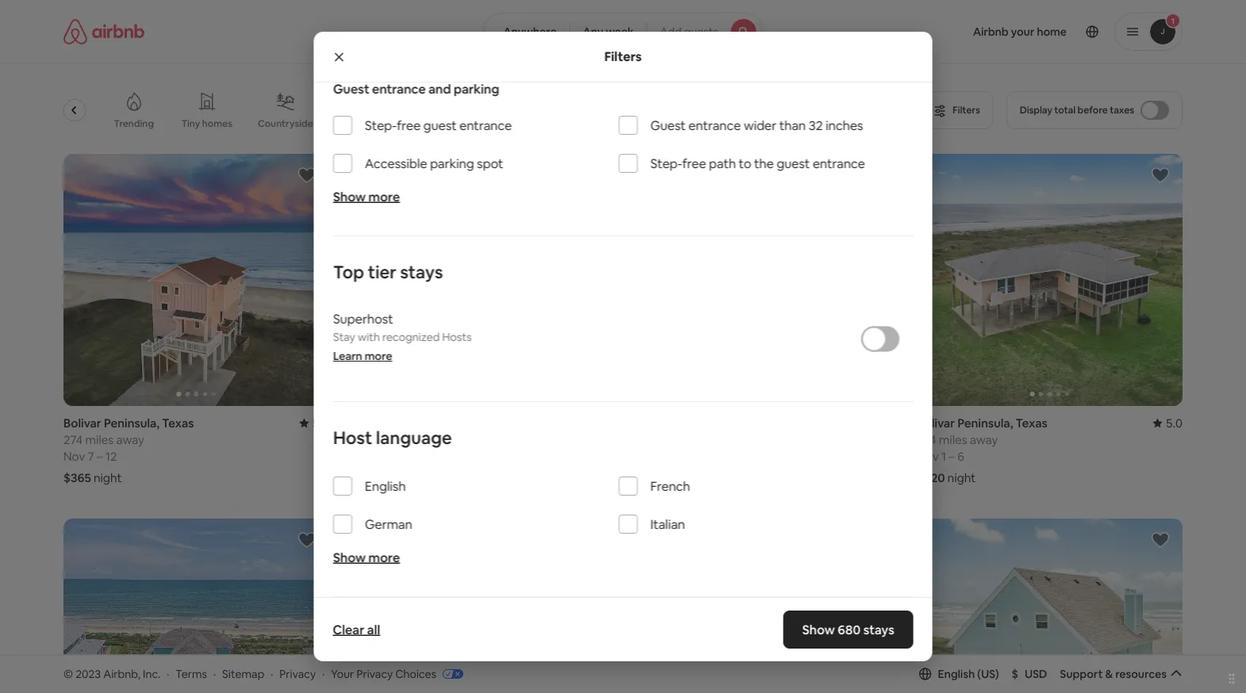 Task type: describe. For each thing, give the bounding box(es) containing it.
galveston,
[[348, 415, 408, 431]]

– for 1
[[949, 449, 955, 464]]

5.0 out of 5 average rating image for bolivar peninsula, texas 274 miles away nov 1 – 6 $320 night
[[1153, 415, 1183, 431]]

taxes
[[1110, 104, 1135, 116]]

2 show more button from the top
[[333, 550, 400, 566]]

guest for guest entrance and parking
[[333, 81, 369, 97]]

guest for guest entrance wider than 32 inches
[[650, 117, 686, 133]]

entrance down inches
[[813, 155, 865, 171]]

show down accessible
[[333, 188, 366, 205]]

stays for top tier stays
[[400, 261, 443, 283]]

274 for nov 7 – 12
[[63, 432, 83, 448]]

more inside superhost stay with recognized hosts learn more
[[364, 349, 392, 363]]

bolivar peninsula, texas 274 miles away nov 7 – 12 $365 night
[[63, 415, 194, 486]]

superhost
[[333, 311, 393, 327]]

week
[[606, 25, 634, 39]]

– for 7
[[97, 449, 103, 464]]

german
[[365, 516, 412, 532]]

the-
[[497, 117, 515, 130]]

5.0 for bolivar peninsula, texas 274 miles away nov 1 – 6 $320 night
[[1166, 415, 1183, 431]]

6
[[958, 449, 965, 464]]

beach
[[388, 432, 422, 448]]

1 horizontal spatial guest
[[777, 155, 810, 171]]

grid
[[515, 117, 533, 130]]

accessible
[[365, 155, 427, 171]]

and
[[428, 81, 451, 97]]

$244 night
[[633, 470, 691, 486]]

trending
[[114, 117, 154, 130]]

12
[[105, 449, 117, 464]]

nov for nov 7 – 12
[[63, 449, 85, 464]]

1 show more button from the top
[[333, 188, 400, 205]]

anywhere button
[[484, 13, 570, 51]]

$365
[[63, 470, 91, 486]]

domes
[[345, 117, 377, 130]]

add guests button
[[647, 13, 763, 51]]

bolivar peninsula, texas 274 miles away nov 1 – 6 $320 night
[[917, 415, 1048, 486]]

peninsula, for nov 7 – 12
[[104, 415, 160, 431]]

english for english (us)
[[938, 667, 975, 681]]

step-free path to the guest entrance
[[650, 155, 865, 171]]

galveston, texas pirates beach
[[348, 415, 442, 448]]

1 privacy from the left
[[280, 667, 316, 681]]

show map
[[587, 597, 641, 611]]

away for nov 1 – 6
[[970, 432, 998, 448]]

1 vertical spatial add to wishlist: galveston, texas image
[[1151, 531, 1170, 550]]

english (us) button
[[919, 667, 999, 681]]

0 horizontal spatial add to wishlist: galveston, texas image
[[867, 166, 886, 185]]

clear all
[[333, 622, 380, 638]]

1 show more from the top
[[333, 188, 400, 205]]

superhost stay with recognized hosts learn more
[[333, 311, 471, 363]]

filters dialog
[[314, 0, 933, 662]]

inc.
[[143, 667, 161, 681]]

guest entrance wider than 32 inches
[[650, 117, 863, 133]]

step-free guest entrance
[[365, 117, 512, 133]]

&
[[1106, 667, 1113, 681]]

parks
[[738, 117, 762, 130]]

top tier stays
[[333, 261, 443, 283]]

homes
[[203, 117, 233, 130]]

entrance up path
[[688, 117, 741, 133]]

2 vertical spatial more
[[368, 550, 400, 566]]

entrance left and
[[372, 81, 426, 97]]

texas inside the galveston, texas pirates beach
[[411, 415, 442, 431]]

national
[[698, 117, 736, 130]]

your privacy choices link
[[331, 667, 463, 682]]

support & resources
[[1060, 667, 1167, 681]]

$ usd
[[1012, 667, 1048, 681]]

32
[[809, 117, 823, 133]]

680
[[838, 622, 861, 638]]

2 night from the left
[[377, 470, 405, 486]]

french
[[650, 478, 690, 494]]

clear all button
[[325, 614, 388, 646]]

to
[[739, 155, 751, 171]]

away for nov 7 – 12
[[116, 432, 144, 448]]

countryside
[[258, 117, 314, 130]]

display total before taxes button
[[1007, 91, 1183, 129]]

free for guest
[[396, 117, 420, 133]]

inches
[[826, 117, 863, 133]]

amazing pools
[[788, 117, 854, 130]]

total
[[1055, 104, 1076, 116]]

0 horizontal spatial guest
[[423, 117, 456, 133]]

tiny
[[182, 117, 201, 130]]

pools
[[830, 117, 854, 130]]

bolivar for bolivar peninsula, texas 274 miles away nov 1 – 6 $320 night
[[917, 415, 955, 431]]

©
[[63, 667, 73, 681]]

stays for show 680 stays
[[863, 622, 895, 638]]

pirates
[[348, 432, 385, 448]]

usd
[[1025, 667, 1048, 681]]

amazing
[[788, 117, 828, 130]]

(us)
[[978, 667, 999, 681]]

stay
[[333, 330, 355, 344]]

path
[[709, 155, 736, 171]]

$581
[[348, 470, 374, 486]]

texas for bolivar peninsula, texas 274 miles away nov 1 – 6 $320 night
[[1016, 415, 1048, 431]]

profile element
[[782, 0, 1183, 63]]

step- for step-free path to the guest entrance
[[650, 155, 682, 171]]

show left the 680
[[802, 622, 835, 638]]

0 vertical spatial parking
[[453, 81, 499, 97]]

display
[[1020, 104, 1053, 116]]

2 show more from the top
[[333, 550, 400, 566]]



Task type: locate. For each thing, give the bounding box(es) containing it.
with
[[357, 330, 380, 344]]

1 nov from the left
[[63, 449, 85, 464]]

274 up $365
[[63, 432, 83, 448]]

0 horizontal spatial add to wishlist: bolivar peninsula, texas image
[[297, 531, 316, 550]]

1 horizontal spatial –
[[949, 449, 955, 464]]

0 horizontal spatial stays
[[400, 261, 443, 283]]

0 horizontal spatial miles
[[85, 432, 114, 448]]

none search field containing anywhere
[[484, 13, 763, 51]]

1 bolivar from the left
[[63, 415, 101, 431]]

0 horizontal spatial free
[[396, 117, 420, 133]]

before
[[1078, 104, 1108, 116]]

national parks
[[698, 117, 762, 130]]

guest
[[423, 117, 456, 133], [777, 155, 810, 171]]

recognized
[[382, 330, 440, 344]]

stays right tier
[[400, 261, 443, 283]]

resources
[[1116, 667, 1167, 681]]

5.0 for bolivar peninsula, texas 274 miles away nov 7 – 12 $365 night
[[312, 415, 329, 431]]

0 vertical spatial more
[[368, 188, 400, 205]]

the
[[754, 155, 774, 171]]

2 – from the left
[[949, 449, 955, 464]]

· right inc.
[[167, 667, 169, 681]]

english inside filters dialog
[[365, 478, 406, 494]]

guest
[[333, 81, 369, 97], [650, 117, 686, 133]]

privacy link
[[280, 667, 316, 681]]

terms
[[176, 667, 207, 681]]

1 vertical spatial step-
[[650, 155, 682, 171]]

1 horizontal spatial free
[[682, 155, 706, 171]]

more down accessible
[[368, 188, 400, 205]]

english for english
[[365, 478, 406, 494]]

anywhere
[[503, 25, 557, 39]]

1 vertical spatial free
[[682, 155, 706, 171]]

learn
[[333, 349, 362, 363]]

show more button
[[333, 188, 400, 205], [333, 550, 400, 566]]

0 horizontal spatial peninsula,
[[104, 415, 160, 431]]

$244
[[633, 470, 661, 486]]

show
[[333, 188, 366, 205], [333, 550, 366, 566], [587, 597, 615, 611], [802, 622, 835, 638]]

privacy inside your privacy choices link
[[357, 667, 393, 681]]

2 horizontal spatial texas
[[1016, 415, 1048, 431]]

english (us)
[[938, 667, 999, 681]]

bolivar for bolivar peninsula, texas 274 miles away nov 7 – 12 $365 night
[[63, 415, 101, 431]]

stays right the 680
[[863, 622, 895, 638]]

0 horizontal spatial texas
[[162, 415, 194, 431]]

· left your
[[322, 667, 325, 681]]

2 away from the left
[[970, 432, 998, 448]]

guest left national
[[650, 117, 686, 133]]

1 horizontal spatial miles
[[939, 432, 968, 448]]

support & resources button
[[1060, 667, 1183, 681]]

miles for 12
[[85, 432, 114, 448]]

1 horizontal spatial add to wishlist: bolivar peninsula, texas image
[[1151, 166, 1170, 185]]

accessible parking spot
[[365, 155, 503, 171]]

night down 6
[[948, 470, 976, 486]]

your
[[331, 667, 354, 681]]

· left privacy link
[[271, 667, 273, 681]]

2023
[[76, 667, 101, 681]]

filters
[[605, 48, 642, 65]]

4 night from the left
[[948, 470, 976, 486]]

free left path
[[682, 155, 706, 171]]

1 vertical spatial parking
[[430, 155, 474, 171]]

7
[[88, 449, 94, 464]]

show left map
[[587, 597, 615, 611]]

0 horizontal spatial nov
[[63, 449, 85, 464]]

step- down the play
[[650, 155, 682, 171]]

274 for nov 1 – 6
[[917, 432, 937, 448]]

show map button
[[571, 585, 676, 623]]

italian
[[650, 516, 685, 532]]

off-the-grid
[[479, 117, 533, 130]]

3 night from the left
[[663, 470, 691, 486]]

1 vertical spatial guest
[[650, 117, 686, 133]]

show more down german
[[333, 550, 400, 566]]

step- for step-free guest entrance
[[365, 117, 397, 133]]

1 horizontal spatial stays
[[863, 622, 895, 638]]

night inside bolivar peninsula, texas 274 miles away nov 7 – 12 $365 night
[[94, 470, 122, 486]]

hosts
[[442, 330, 471, 344]]

bolivar
[[63, 415, 101, 431], [917, 415, 955, 431]]

show more down accessible
[[333, 188, 400, 205]]

peninsula, up 12
[[104, 415, 160, 431]]

privacy
[[280, 667, 316, 681], [357, 667, 393, 681]]

peninsula,
[[104, 415, 160, 431], [958, 415, 1014, 431]]

any
[[583, 25, 604, 39]]

top
[[333, 261, 364, 283]]

miles up 7
[[85, 432, 114, 448]]

tier
[[368, 261, 396, 283]]

3 · from the left
[[271, 667, 273, 681]]

1 vertical spatial guest
[[777, 155, 810, 171]]

privacy right your
[[357, 667, 393, 681]]

1 vertical spatial show more button
[[333, 550, 400, 566]]

bolivar inside bolivar peninsula, texas 274 miles away nov 1 – 6 $320 night
[[917, 415, 955, 431]]

0 vertical spatial free
[[396, 117, 420, 133]]

free for path
[[682, 155, 706, 171]]

beachfront
[[37, 117, 87, 130]]

274
[[63, 432, 83, 448], [917, 432, 937, 448]]

5.0 out of 5 average rating image for bolivar peninsula, texas 274 miles away nov 7 – 12 $365 night
[[299, 415, 329, 431]]

1 horizontal spatial privacy
[[357, 667, 393, 681]]

entrance
[[372, 81, 426, 97], [459, 117, 512, 133], [688, 117, 741, 133], [813, 155, 865, 171]]

peninsula, inside bolivar peninsula, texas 274 miles away nov 1 – 6 $320 night
[[958, 415, 1014, 431]]

show down german
[[333, 550, 366, 566]]

night right $581
[[377, 470, 405, 486]]

guest entrance and parking
[[333, 81, 499, 97]]

away inside bolivar peninsula, texas 274 miles away nov 1 – 6 $320 night
[[970, 432, 998, 448]]

miles inside bolivar peninsula, texas 274 miles away nov 7 – 12 $365 night
[[85, 432, 114, 448]]

night
[[94, 470, 122, 486], [377, 470, 405, 486], [663, 470, 691, 486], [948, 470, 976, 486]]

miles inside bolivar peninsula, texas 274 miles away nov 1 – 6 $320 night
[[939, 432, 968, 448]]

host language
[[333, 427, 452, 449]]

add guests
[[660, 25, 719, 39]]

0 horizontal spatial guest
[[333, 81, 369, 97]]

show inside "button"
[[587, 597, 615, 611]]

nov inside bolivar peninsula, texas 274 miles away nov 7 – 12 $365 night
[[63, 449, 85, 464]]

miles up 6
[[939, 432, 968, 448]]

more down german
[[368, 550, 400, 566]]

guest down and
[[423, 117, 456, 133]]

1 5.0 out of 5 average rating image from the left
[[299, 415, 329, 431]]

show more button down accessible
[[333, 188, 400, 205]]

0 vertical spatial show more
[[333, 188, 400, 205]]

miles for 6
[[939, 432, 968, 448]]

0 horizontal spatial –
[[97, 449, 103, 464]]

peninsula, for nov 1 – 6
[[958, 415, 1014, 431]]

0 vertical spatial add to wishlist: galveston, texas image
[[867, 166, 886, 185]]

1 vertical spatial add to wishlist: bolivar peninsula, texas image
[[297, 531, 316, 550]]

1 horizontal spatial english
[[938, 667, 975, 681]]

2 5.0 out of 5 average rating image from the left
[[1153, 415, 1183, 431]]

nov for nov 1 – 6
[[917, 449, 939, 464]]

airbnb,
[[103, 667, 140, 681]]

1 horizontal spatial away
[[970, 432, 998, 448]]

add to wishlist: bolivar peninsula, texas image
[[1151, 166, 1170, 185], [297, 531, 316, 550]]

1 5.0 from the left
[[312, 415, 329, 431]]

any week
[[583, 25, 634, 39]]

274 inside bolivar peninsula, texas 274 miles away nov 1 – 6 $320 night
[[917, 432, 937, 448]]

1 horizontal spatial guest
[[650, 117, 686, 133]]

– right 1
[[949, 449, 955, 464]]

$581 night
[[348, 470, 405, 486]]

0 vertical spatial step-
[[365, 117, 397, 133]]

1 night from the left
[[94, 470, 122, 486]]

more down 'with'
[[364, 349, 392, 363]]

0 horizontal spatial bolivar
[[63, 415, 101, 431]]

map
[[618, 597, 641, 611]]

any week button
[[570, 13, 648, 51]]

guests
[[684, 25, 719, 39]]

0 horizontal spatial away
[[116, 432, 144, 448]]

2 5.0 from the left
[[1166, 415, 1183, 431]]

– inside bolivar peninsula, texas 274 miles away nov 1 – 6 $320 night
[[949, 449, 955, 464]]

2 peninsula, from the left
[[958, 415, 1014, 431]]

wider
[[744, 117, 776, 133]]

group
[[37, 79, 911, 141], [63, 154, 329, 406], [348, 154, 614, 406], [633, 154, 898, 406], [917, 154, 1183, 406], [63, 519, 329, 694], [348, 519, 614, 694], [633, 519, 898, 694], [917, 519, 1183, 694]]

3 texas from the left
[[1016, 415, 1048, 431]]

than
[[779, 117, 806, 133]]

1 horizontal spatial step-
[[650, 155, 682, 171]]

nov inside bolivar peninsula, texas 274 miles away nov 1 – 6 $320 night
[[917, 449, 939, 464]]

guest right the 'the'
[[777, 155, 810, 171]]

1 horizontal spatial bolivar
[[917, 415, 955, 431]]

1 texas from the left
[[162, 415, 194, 431]]

peninsula, up 6
[[958, 415, 1014, 431]]

1 miles from the left
[[85, 432, 114, 448]]

english left (us)
[[938, 667, 975, 681]]

– right 7
[[97, 449, 103, 464]]

0 vertical spatial guest
[[333, 81, 369, 97]]

1 vertical spatial stays
[[863, 622, 895, 638]]

4 · from the left
[[322, 667, 325, 681]]

texas for bolivar peninsula, texas 274 miles away nov 7 – 12 $365 night
[[162, 415, 194, 431]]

away inside bolivar peninsula, texas 274 miles away nov 7 – 12 $365 night
[[116, 432, 144, 448]]

sitemap
[[222, 667, 265, 681]]

0 vertical spatial stays
[[400, 261, 443, 283]]

night inside bolivar peninsula, texas 274 miles away nov 1 – 6 $320 night
[[948, 470, 976, 486]]

2 nov from the left
[[917, 449, 939, 464]]

5.0 out of 5 average rating image
[[299, 415, 329, 431], [1153, 415, 1183, 431]]

1 – from the left
[[97, 449, 103, 464]]

None search field
[[484, 13, 763, 51]]

spot
[[477, 155, 503, 171]]

2 bolivar from the left
[[917, 415, 955, 431]]

1 horizontal spatial texas
[[411, 415, 442, 431]]

0 horizontal spatial 5.0 out of 5 average rating image
[[299, 415, 329, 431]]

entrance up "spot"
[[459, 117, 512, 133]]

2 texas from the left
[[411, 415, 442, 431]]

add to wishlist: bolivar peninsula, texas image
[[297, 166, 316, 185]]

host
[[333, 427, 372, 449]]

· right terms link on the left bottom of page
[[213, 667, 216, 681]]

0 vertical spatial guest
[[423, 117, 456, 133]]

skiing
[[418, 117, 444, 130]]

night down 12
[[94, 470, 122, 486]]

show 680 stays link
[[783, 611, 914, 649]]

clear
[[333, 622, 365, 638]]

274 inside bolivar peninsula, texas 274 miles away nov 7 – 12 $365 night
[[63, 432, 83, 448]]

your privacy choices
[[331, 667, 437, 681]]

english up german
[[365, 478, 406, 494]]

2 274 from the left
[[917, 432, 937, 448]]

1
[[942, 449, 947, 464]]

© 2023 airbnb, inc. ·
[[63, 667, 169, 681]]

– inside bolivar peninsula, texas 274 miles away nov 7 – 12 $365 night
[[97, 449, 103, 464]]

guest up domes
[[333, 81, 369, 97]]

5.0
[[312, 415, 329, 431], [1166, 415, 1183, 431]]

1 horizontal spatial add to wishlist: galveston, texas image
[[1151, 531, 1170, 550]]

play
[[642, 117, 660, 130]]

parking left "spot"
[[430, 155, 474, 171]]

nov left 7
[[63, 449, 85, 464]]

0 vertical spatial show more button
[[333, 188, 400, 205]]

support
[[1060, 667, 1103, 681]]

texas inside bolivar peninsula, texas 274 miles away nov 7 – 12 $365 night
[[162, 415, 194, 431]]

tiny homes
[[182, 117, 233, 130]]

bolivar inside bolivar peninsula, texas 274 miles away nov 7 – 12 $365 night
[[63, 415, 101, 431]]

0 horizontal spatial step-
[[365, 117, 397, 133]]

stays
[[400, 261, 443, 283], [863, 622, 895, 638]]

show more button down german
[[333, 550, 400, 566]]

0 vertical spatial add to wishlist: bolivar peninsula, texas image
[[1151, 166, 1170, 185]]

parking up off-
[[453, 81, 499, 97]]

1 horizontal spatial 5.0
[[1166, 415, 1183, 431]]

terms link
[[176, 667, 207, 681]]

privacy left your
[[280, 667, 316, 681]]

language
[[376, 427, 452, 449]]

1 away from the left
[[116, 432, 144, 448]]

display total before taxes
[[1020, 104, 1135, 116]]

1 vertical spatial show more
[[333, 550, 400, 566]]

1 horizontal spatial 5.0 out of 5 average rating image
[[1153, 415, 1183, 431]]

peninsula, inside bolivar peninsula, texas 274 miles away nov 7 – 12 $365 night
[[104, 415, 160, 431]]

nov left 1
[[917, 449, 939, 464]]

group containing off-the-grid
[[37, 79, 911, 141]]

0 horizontal spatial 5.0
[[312, 415, 329, 431]]

2 · from the left
[[213, 667, 216, 681]]

0 horizontal spatial privacy
[[280, 667, 316, 681]]

free down guest entrance and parking
[[396, 117, 420, 133]]

2 privacy from the left
[[357, 667, 393, 681]]

0 vertical spatial english
[[365, 478, 406, 494]]

1 horizontal spatial 274
[[917, 432, 937, 448]]

1 · from the left
[[167, 667, 169, 681]]

night right $244
[[663, 470, 691, 486]]

0 horizontal spatial english
[[365, 478, 406, 494]]

1 horizontal spatial nov
[[917, 449, 939, 464]]

1 vertical spatial english
[[938, 667, 975, 681]]

add
[[660, 25, 682, 39]]

add to wishlist: galveston, texas image
[[867, 166, 886, 185], [1151, 531, 1170, 550]]

bolivar up 7
[[63, 415, 101, 431]]

all
[[367, 622, 380, 638]]

texas inside bolivar peninsula, texas 274 miles away nov 1 – 6 $320 night
[[1016, 415, 1048, 431]]

0 horizontal spatial 274
[[63, 432, 83, 448]]

sitemap link
[[222, 667, 265, 681]]

1 vertical spatial more
[[364, 349, 392, 363]]

step-
[[365, 117, 397, 133], [650, 155, 682, 171]]

1 horizontal spatial peninsula,
[[958, 415, 1014, 431]]

step- up accessible
[[365, 117, 397, 133]]

learn more link
[[333, 349, 392, 363]]

1 peninsula, from the left
[[104, 415, 160, 431]]

2 miles from the left
[[939, 432, 968, 448]]

274 up $320
[[917, 432, 937, 448]]

bolivar up 1
[[917, 415, 955, 431]]

1 274 from the left
[[63, 432, 83, 448]]



Task type: vqa. For each thing, say whether or not it's contained in the screenshot.
5.0 to the left
yes



